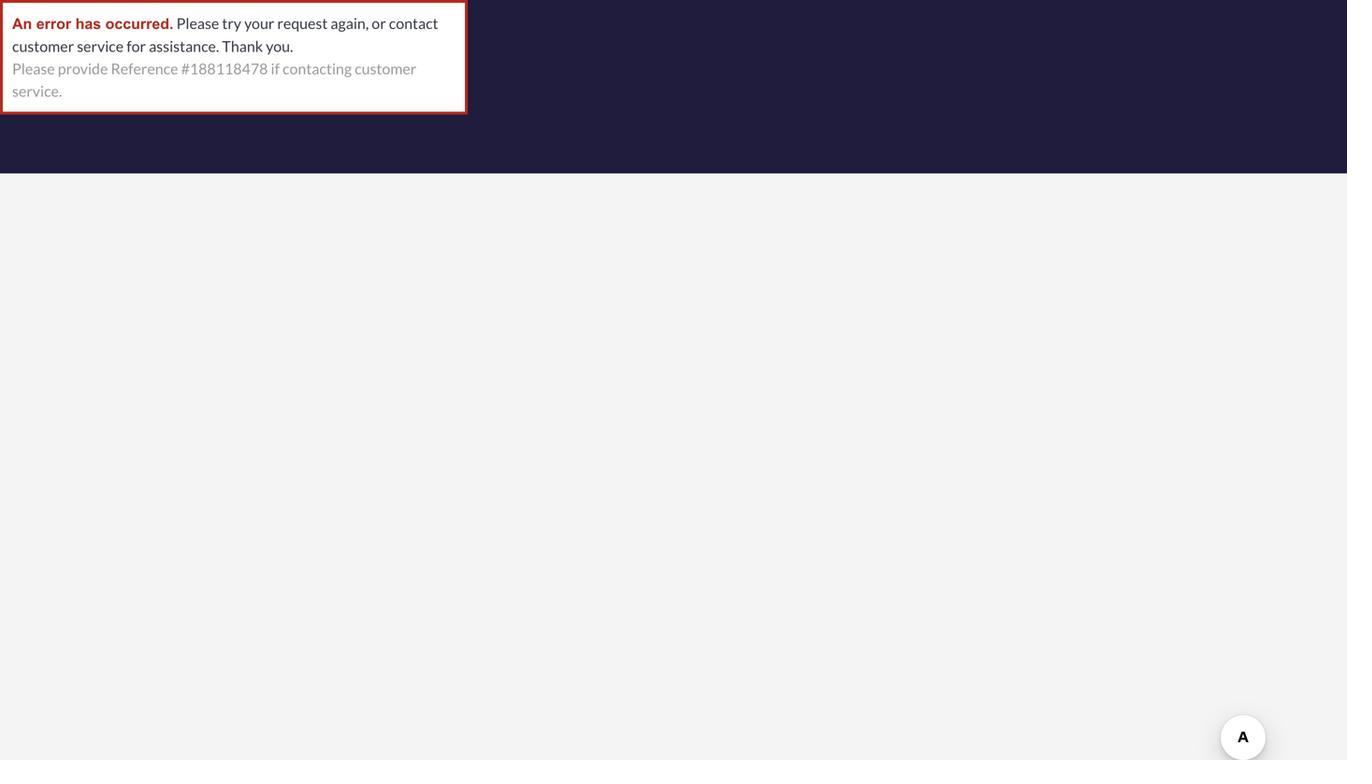 Task type: describe. For each thing, give the bounding box(es) containing it.
0 vertical spatial customer
[[12, 37, 74, 55]]

error
[[36, 15, 71, 32]]

an error has occurred.
[[12, 15, 174, 32]]

service.
[[12, 82, 62, 100]]

please try your request again, or contact customer service for assistance. thank you. please provide reference #188118478 if contacting customer service.
[[12, 14, 438, 100]]

contacting
[[283, 59, 352, 78]]

has
[[75, 15, 101, 32]]

provide
[[58, 59, 108, 78]]

request
[[277, 14, 328, 32]]

reference
[[111, 59, 178, 78]]

if
[[271, 59, 280, 78]]

thank
[[222, 37, 263, 55]]



Task type: vqa. For each thing, say whether or not it's contained in the screenshot.
A
no



Task type: locate. For each thing, give the bounding box(es) containing it.
your
[[244, 14, 274, 32]]

customer
[[12, 37, 74, 55], [355, 59, 417, 78]]

#188118478
[[181, 59, 268, 78]]

1 horizontal spatial please
[[176, 14, 219, 32]]

or
[[372, 14, 386, 32]]

1 vertical spatial please
[[12, 59, 55, 78]]

please up assistance.
[[176, 14, 219, 32]]

service
[[77, 37, 124, 55]]

0 vertical spatial please
[[176, 14, 219, 32]]

0 horizontal spatial customer
[[12, 37, 74, 55]]

please
[[176, 14, 219, 32], [12, 59, 55, 78]]

occurred.
[[105, 15, 174, 32]]

try
[[222, 14, 241, 32]]

you.
[[266, 37, 293, 55]]

customer down error
[[12, 37, 74, 55]]

contact
[[389, 14, 438, 32]]

an
[[12, 15, 32, 32]]

1 vertical spatial customer
[[355, 59, 417, 78]]

1 horizontal spatial customer
[[355, 59, 417, 78]]

customer down or
[[355, 59, 417, 78]]

again,
[[331, 14, 369, 32]]

0 horizontal spatial please
[[12, 59, 55, 78]]

for
[[127, 37, 146, 55]]

assistance.
[[149, 37, 219, 55]]

please up service.
[[12, 59, 55, 78]]



